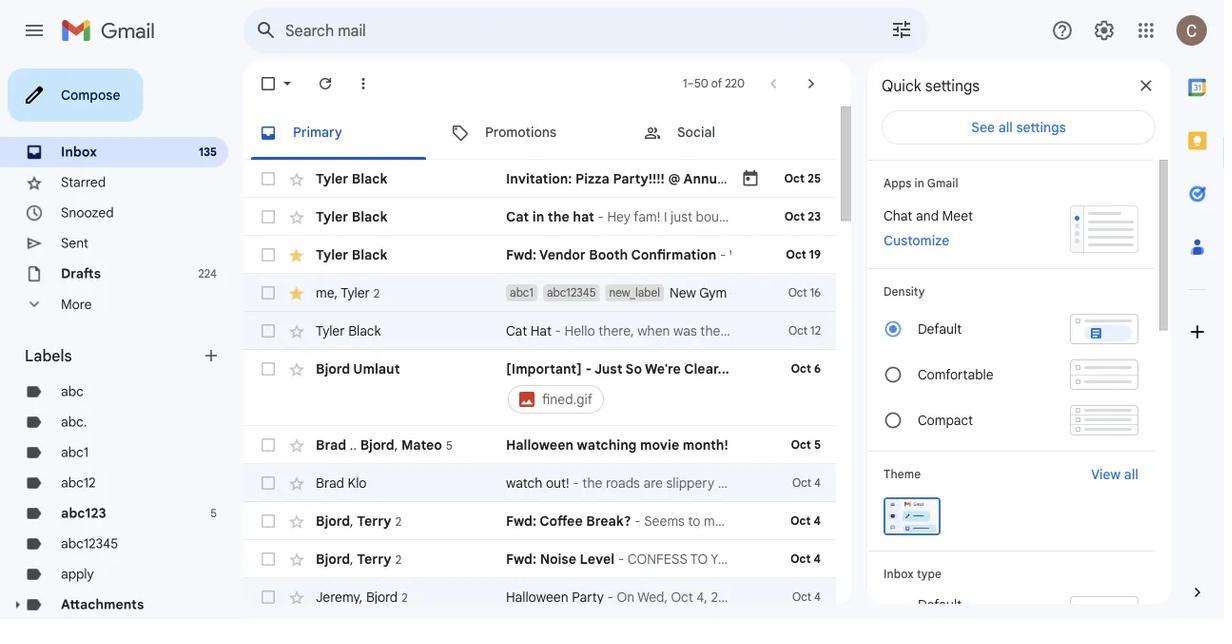 Task type: vqa. For each thing, say whether or not it's contained in the screenshot.
Glassdoor in "ROW"
no



Task type: describe. For each thing, give the bounding box(es) containing it.
1 tyler black from the top
[[316, 170, 388, 187]]

50
[[694, 77, 708, 91]]

fwd: coffee break? -
[[506, 513, 644, 529]]

meet
[[942, 207, 973, 224]]

abc123 link
[[61, 505, 106, 522]]

main content containing primary
[[244, 107, 1212, 619]]

settings inside button
[[1016, 119, 1066, 136]]

and
[[916, 207, 939, 224]]

10 row from the top
[[244, 540, 836, 578]]

quick settings element
[[882, 76, 980, 110]]

just
[[594, 361, 623, 377]]

oct 6
[[791, 362, 821, 376]]

inbox type element
[[884, 567, 1139, 581]]

hat
[[573, 208, 594, 225]]

tyler for fwd: vendor booth confirmation
[[316, 246, 348, 263]]

snoozed link
[[61, 205, 114, 221]]

brad klo
[[316, 475, 367, 491]]

black for cat in the hat
[[352, 208, 388, 225]]

quick settings
[[882, 76, 980, 95]]

invitation: pizza party!!!! @ annually from 5:15pm to 9:15pm on october 30 (cdt) (streetchris182@gmail.com)
[[506, 170, 1212, 187]]

noise
[[540, 551, 576, 567]]

attachments
[[61, 596, 144, 613]]

0 vertical spatial settings
[[925, 76, 980, 95]]

fwd: for fwd: noise level -
[[506, 551, 537, 567]]

(streetchris182@gmail.com)
[[1031, 170, 1212, 187]]

more image
[[354, 74, 373, 93]]

fwd: for fwd: coffee break? -
[[506, 513, 537, 529]]

1
[[683, 77, 687, 91]]

brad for brad klo
[[316, 475, 344, 491]]

12
[[811, 324, 821, 338]]

oct for ninth row from the top
[[790, 514, 811, 528]]

- right party
[[607, 589, 614, 605]]

halloween watching movie month! link
[[506, 436, 741, 455]]

view all
[[1091, 466, 1139, 483]]

search mail image
[[249, 13, 283, 48]]

224
[[198, 267, 217, 281]]

bjord down brad klo
[[316, 512, 350, 529]]

bjord , terry 2 for fwd: noise level
[[316, 551, 401, 567]]

comfortable
[[918, 366, 994, 383]]

primary
[[293, 124, 342, 141]]

halloween for halloween party -
[[506, 589, 568, 605]]

4 for fwd: coffee break? -
[[814, 514, 821, 528]]

labels navigation
[[0, 61, 244, 619]]

row containing jeremy
[[244, 578, 836, 619]]

abc1 inside row
[[510, 286, 534, 300]]

bjord right .. at the bottom of page
[[360, 436, 395, 453]]

abc12345 inside labels navigation
[[61, 536, 118, 552]]

tyler black for cat hat
[[316, 322, 381, 339]]

2 row from the top
[[244, 198, 836, 236]]

of
[[711, 77, 722, 91]]

2 default from the top
[[918, 597, 962, 613]]

customize button
[[872, 229, 961, 252]]

today
[[718, 475, 752, 491]]

calendar event image
[[741, 169, 760, 188]]

25
[[808, 172, 821, 186]]

coffee
[[540, 513, 583, 529]]

invitation: pizza party!!!! @ annually from 5:15pm to 9:15pm on october 30 (cdt) (streetchris182@gmail.com) link
[[506, 169, 1212, 188]]

oct 4 for fwd: noise level -
[[790, 552, 821, 566]]

annually
[[684, 170, 741, 187]]

new gym -
[[670, 284, 740, 301]]

9 row from the top
[[244, 502, 836, 540]]

jeremy
[[316, 589, 359, 605]]

135
[[199, 145, 217, 159]]

from
[[744, 170, 774, 187]]

cat for cat in the hat -
[[506, 208, 529, 225]]

bjord umlaut
[[316, 361, 400, 377]]

density
[[884, 284, 925, 299]]

5 row from the top
[[244, 312, 836, 350]]

(cdt)
[[989, 170, 1027, 187]]

halloween watching movie month!
[[506, 437, 728, 453]]

oct 25
[[784, 172, 821, 186]]

see all settings
[[971, 119, 1066, 136]]

oct for row containing brad klo
[[792, 476, 811, 490]]

brad for brad .. bjord , mateo 5
[[316, 436, 347, 453]]

support image
[[1051, 19, 1074, 42]]

oct for 3rd row from the top
[[786, 248, 806, 262]]

all for see
[[998, 119, 1013, 136]]

cat in the hat -
[[506, 208, 607, 225]]

brad .. bjord , mateo 5
[[316, 436, 452, 453]]

cell inside row
[[506, 360, 741, 417]]

out!
[[546, 475, 569, 491]]

me , tyler 2
[[316, 284, 380, 301]]

inbox for inbox
[[61, 144, 97, 160]]

in for the
[[532, 208, 544, 225]]

we're
[[645, 361, 681, 377]]

abc. link
[[61, 414, 87, 430]]

klo
[[348, 475, 367, 491]]

1 default from the top
[[918, 321, 962, 337]]

in for gmail
[[915, 176, 924, 190]]

clear...
[[684, 361, 730, 377]]

promotions
[[485, 124, 556, 141]]

see
[[971, 119, 995, 136]]

all for view
[[1124, 466, 1139, 483]]

to
[[827, 170, 840, 187]]

tyler black for fwd: vendor booth confirmation
[[316, 246, 388, 263]]

settings image
[[1093, 19, 1116, 42]]

gym
[[699, 284, 727, 301]]

bjord left umlaut
[[316, 361, 350, 377]]

2 inside me , tyler 2
[[374, 286, 380, 300]]

party!!!!
[[613, 170, 665, 187]]

1 horizontal spatial the
[[582, 475, 602, 491]]

sent link
[[61, 235, 88, 252]]

9:15pm
[[844, 170, 889, 187]]

..
[[350, 436, 357, 453]]

, for fwd: noise level
[[350, 551, 354, 567]]

black for cat hat
[[348, 322, 381, 339]]

halloween party -
[[506, 589, 617, 605]]

gmail
[[927, 176, 958, 190]]

oct 4 for watch out! - the roads are slippery today
[[792, 476, 821, 490]]

black for fwd: vendor booth confirmation
[[352, 246, 388, 263]]

1 50 of 220
[[683, 77, 745, 91]]

display density element
[[884, 284, 1139, 299]]

2 horizontal spatial 5
[[814, 438, 821, 452]]

abc1 inside labels navigation
[[61, 444, 89, 461]]

hat
[[531, 322, 552, 339]]

labels heading
[[25, 346, 202, 365]]

5 inside brad .. bjord , mateo 5
[[446, 438, 452, 453]]

oct 5
[[791, 438, 821, 452]]

23
[[808, 210, 821, 224]]

on
[[893, 170, 909, 187]]

inbox type
[[884, 567, 942, 581]]

apps
[[884, 176, 912, 190]]

terry for fwd: coffee break?
[[357, 512, 392, 529]]

customize
[[884, 232, 950, 249]]

new_label
[[609, 286, 660, 300]]

row containing bjord umlaut
[[244, 350, 836, 426]]

5 inside labels navigation
[[211, 507, 217, 521]]

, for fwd: coffee break?
[[350, 512, 354, 529]]

oct for tenth row from the bottom of the page
[[784, 210, 805, 224]]

- right break?
[[635, 513, 641, 529]]

fwd: for fwd: vendor booth confirmation -
[[506, 246, 537, 263]]

16
[[810, 286, 821, 300]]



Task type: locate. For each thing, give the bounding box(es) containing it.
abc
[[61, 383, 84, 400]]

all right view
[[1124, 466, 1139, 483]]

labels
[[25, 346, 72, 365]]

movie
[[640, 437, 679, 453]]

2 fwd: from the top
[[506, 513, 537, 529]]

11 row from the top
[[244, 578, 836, 619]]

30
[[969, 170, 986, 187]]

halloween down noise at the bottom left of page
[[506, 589, 568, 605]]

are
[[643, 475, 663, 491]]

type
[[917, 567, 942, 581]]

0 horizontal spatial inbox
[[61, 144, 97, 160]]

0 horizontal spatial abc1
[[61, 444, 89, 461]]

0 horizontal spatial settings
[[925, 76, 980, 95]]

bjord , terry 2 down "klo"
[[316, 512, 401, 529]]

1 fwd: from the top
[[506, 246, 537, 263]]

bjord up jeremy
[[316, 551, 350, 567]]

in inside row
[[532, 208, 544, 225]]

- left just
[[585, 361, 592, 377]]

break?
[[586, 513, 631, 529]]

None checkbox
[[259, 74, 278, 93], [259, 169, 278, 188], [259, 207, 278, 226], [259, 245, 278, 264], [259, 283, 278, 302], [259, 474, 278, 493], [259, 512, 278, 531], [259, 74, 278, 93], [259, 169, 278, 188], [259, 207, 278, 226], [259, 245, 278, 264], [259, 283, 278, 302], [259, 474, 278, 493], [259, 512, 278, 531]]

jeremy , bjord 2
[[316, 589, 408, 605]]

2 halloween from the top
[[506, 589, 568, 605]]

1 vertical spatial settings
[[1016, 119, 1066, 136]]

@
[[668, 170, 681, 187]]

brad left "klo"
[[316, 475, 344, 491]]

chat and meet customize
[[884, 207, 973, 249]]

default up the comfortable
[[918, 321, 962, 337]]

view all button
[[1080, 463, 1150, 486]]

cat for cat hat -
[[506, 322, 527, 339]]

umlaut
[[353, 361, 400, 377]]

3 tyler black from the top
[[316, 246, 388, 263]]

- up "gym"
[[720, 246, 726, 263]]

3 row from the top
[[244, 236, 836, 274]]

abc1 up cat hat -
[[510, 286, 534, 300]]

all right the see
[[998, 119, 1013, 136]]

220
[[725, 77, 745, 91]]

view
[[1091, 466, 1121, 483]]

- right the "hat"
[[598, 208, 604, 225]]

1 vertical spatial all
[[1124, 466, 1139, 483]]

abc12345 down the vendor
[[547, 286, 596, 300]]

row containing brad
[[244, 426, 836, 464]]

6 row from the top
[[244, 350, 836, 426]]

7 row from the top
[[244, 426, 836, 464]]

1 vertical spatial fwd:
[[506, 513, 537, 529]]

19
[[809, 248, 821, 262]]

1 row from the top
[[244, 160, 1212, 198]]

0 horizontal spatial 5
[[211, 507, 217, 521]]

1 vertical spatial halloween
[[506, 589, 568, 605]]

2 right me
[[374, 286, 380, 300]]

brad
[[316, 436, 347, 453], [316, 475, 344, 491]]

bjord , terry 2 for fwd: coffee break?
[[316, 512, 401, 529]]

abc1 link
[[61, 444, 89, 461]]

watching
[[577, 437, 637, 453]]

tyler
[[316, 170, 348, 187], [316, 208, 348, 225], [316, 246, 348, 263], [341, 284, 370, 301], [316, 322, 345, 339]]

the left the roads
[[582, 475, 602, 491]]

4 for watch out! - the roads are slippery today
[[814, 476, 821, 490]]

0 vertical spatial terry
[[357, 512, 392, 529]]

abc12345 down "abc123"
[[61, 536, 118, 552]]

tab list
[[1171, 61, 1224, 551], [244, 107, 836, 160]]

0 vertical spatial all
[[998, 119, 1013, 136]]

see all settings button
[[882, 110, 1156, 145]]

0 vertical spatial halloween
[[506, 437, 574, 453]]

oct 19
[[786, 248, 821, 262]]

terry down "klo"
[[357, 512, 392, 529]]

1 horizontal spatial abc1
[[510, 286, 534, 300]]

older image
[[802, 74, 821, 93]]

- right level
[[618, 551, 624, 567]]

4
[[814, 476, 821, 490], [814, 514, 821, 528], [814, 552, 821, 566], [814, 590, 821, 605]]

- right hat
[[555, 322, 561, 339]]

mateo
[[401, 436, 442, 453]]

main content
[[244, 107, 1212, 619]]

0 horizontal spatial all
[[998, 119, 1013, 136]]

1 vertical spatial the
[[582, 475, 602, 491]]

tyler for cat in the hat
[[316, 208, 348, 225]]

settings right the see
[[1016, 119, 1066, 136]]

inbox inside labels navigation
[[61, 144, 97, 160]]

social tab
[[628, 107, 819, 160]]

2 bjord , terry 2 from the top
[[316, 551, 401, 567]]

starred
[[61, 174, 106, 191]]

2 vertical spatial fwd:
[[506, 551, 537, 567]]

0 vertical spatial in
[[915, 176, 924, 190]]

1 horizontal spatial inbox
[[884, 567, 914, 581]]

6
[[814, 362, 821, 376]]

1 vertical spatial terry
[[357, 551, 392, 567]]

halloween up watch
[[506, 437, 574, 453]]

2 up jeremy , bjord 2
[[395, 552, 401, 567]]

oct for 1st row from the top
[[784, 172, 805, 186]]

social
[[677, 124, 715, 141]]

1 horizontal spatial settings
[[1016, 119, 1066, 136]]

abc123
[[61, 505, 106, 522]]

1 brad from the top
[[316, 436, 347, 453]]

abc1 down the abc. link
[[61, 444, 89, 461]]

5:15pm
[[778, 170, 823, 187]]

2 inside jeremy , bjord 2
[[402, 590, 408, 605]]

more button
[[0, 289, 228, 320]]

oct 16
[[788, 286, 821, 300]]

refresh image
[[316, 74, 335, 93]]

2 terry from the top
[[357, 551, 392, 567]]

default
[[918, 321, 962, 337], [918, 597, 962, 613]]

1 horizontal spatial tab list
[[1171, 61, 1224, 551]]

1 vertical spatial bjord , terry 2
[[316, 551, 401, 567]]

1 horizontal spatial in
[[915, 176, 924, 190]]

0 horizontal spatial the
[[548, 208, 569, 225]]

in down invitation:
[[532, 208, 544, 225]]

in right on
[[915, 176, 924, 190]]

1 horizontal spatial abc12345
[[547, 286, 596, 300]]

2 right jeremy
[[402, 590, 408, 605]]

gmail image
[[61, 11, 165, 49]]

tyler black for cat in the hat
[[316, 208, 388, 225]]

starred link
[[61, 174, 106, 191]]

cell
[[506, 360, 741, 417]]

theme element
[[884, 465, 921, 484]]

-
[[598, 208, 604, 225], [720, 246, 726, 263], [730, 284, 737, 301], [555, 322, 561, 339], [585, 361, 592, 377], [573, 475, 579, 491], [635, 513, 641, 529], [618, 551, 624, 567], [607, 589, 614, 605]]

quick
[[882, 76, 921, 95]]

main menu image
[[23, 19, 46, 42]]

0 vertical spatial brad
[[316, 436, 347, 453]]

oct 4 for fwd: coffee break? -
[[790, 514, 821, 528]]

sent
[[61, 235, 88, 252]]

compose button
[[8, 68, 143, 122]]

2 cat from the top
[[506, 322, 527, 339]]

1 vertical spatial abc1
[[61, 444, 89, 461]]

cat hat -
[[506, 322, 565, 339]]

fwd: down watch
[[506, 513, 537, 529]]

fwd: left noise at the bottom left of page
[[506, 551, 537, 567]]

oct for second row from the bottom
[[790, 552, 811, 566]]

watch
[[506, 475, 543, 491]]

1 halloween from the top
[[506, 437, 574, 453]]

- inside cell
[[585, 361, 592, 377]]

fwd: left the vendor
[[506, 246, 537, 263]]

None checkbox
[[259, 322, 278, 341], [259, 360, 278, 379], [259, 436, 278, 455], [259, 550, 278, 569], [259, 588, 278, 607], [259, 322, 278, 341], [259, 360, 278, 379], [259, 436, 278, 455], [259, 550, 278, 569], [259, 588, 278, 607]]

terry up jeremy , bjord 2
[[357, 551, 392, 567]]

roads
[[606, 475, 640, 491]]

black
[[352, 170, 388, 187], [352, 208, 388, 225], [352, 246, 388, 263], [348, 322, 381, 339]]

inbox for inbox type
[[884, 567, 914, 581]]

2 tyler black from the top
[[316, 208, 388, 225]]

watch out! - the roads are slippery today
[[506, 475, 752, 491]]

oct for 5th row
[[789, 324, 808, 338]]

[important] - just so we're clear... link
[[506, 360, 731, 379]]

apply link
[[61, 566, 94, 583]]

party
[[572, 589, 604, 605]]

settings
[[925, 76, 980, 95], [1016, 119, 1066, 136]]

0 vertical spatial bjord , terry 2
[[316, 512, 401, 529]]

8 row from the top
[[244, 464, 836, 502]]

cat down invitation:
[[506, 208, 529, 225]]

0 vertical spatial fwd:
[[506, 246, 537, 263]]

1 vertical spatial in
[[532, 208, 544, 225]]

0 horizontal spatial in
[[532, 208, 544, 225]]

2 down brad .. bjord , mateo 5
[[395, 514, 401, 529]]

invitation:
[[506, 170, 572, 187]]

advanced search options image
[[883, 10, 921, 49]]

me
[[316, 284, 334, 301]]

settings right quick
[[925, 76, 980, 95]]

so
[[626, 361, 642, 377]]

bjord , terry 2 up jeremy , bjord 2
[[316, 551, 401, 567]]

0 vertical spatial abc1
[[510, 286, 534, 300]]

terry
[[357, 512, 392, 529], [357, 551, 392, 567]]

0 vertical spatial default
[[918, 321, 962, 337]]

bjord
[[316, 361, 350, 377], [360, 436, 395, 453], [316, 512, 350, 529], [316, 551, 350, 567], [366, 589, 398, 605]]

oct for row containing brad
[[791, 438, 811, 452]]

0 vertical spatial abc12345
[[547, 286, 596, 300]]

1 cat from the top
[[506, 208, 529, 225]]

1 vertical spatial default
[[918, 597, 962, 613]]

1 horizontal spatial all
[[1124, 466, 1139, 483]]

- right "gym"
[[730, 284, 737, 301]]

5
[[814, 438, 821, 452], [446, 438, 452, 453], [211, 507, 217, 521]]

1 terry from the top
[[357, 512, 392, 529]]

brad left .. at the bottom of page
[[316, 436, 347, 453]]

promotions tab
[[436, 107, 627, 160]]

2 for halloween party -
[[402, 590, 408, 605]]

2 for fwd: noise level -
[[395, 552, 401, 567]]

new
[[670, 284, 696, 301]]

chat
[[884, 207, 913, 224]]

inbox left type
[[884, 567, 914, 581]]

4 row from the top
[[244, 274, 836, 312]]

4 tyler black from the top
[[316, 322, 381, 339]]

None search field
[[244, 8, 928, 53]]

row containing me
[[244, 274, 836, 312]]

halloween
[[506, 437, 574, 453], [506, 589, 568, 605]]

confirmation
[[631, 246, 717, 263]]

- right out! on the bottom of page
[[573, 475, 579, 491]]

1 horizontal spatial 5
[[446, 438, 452, 453]]

1 vertical spatial cat
[[506, 322, 527, 339]]

halloween for halloween watching movie month!
[[506, 437, 574, 453]]

tyler for cat hat
[[316, 322, 345, 339]]

row containing brad klo
[[244, 464, 836, 502]]

more
[[61, 296, 92, 313]]

level
[[580, 551, 615, 567]]

abc link
[[61, 383, 84, 400]]

0 horizontal spatial tab list
[[244, 107, 836, 160]]

1 bjord , terry 2 from the top
[[316, 512, 401, 529]]

apply
[[61, 566, 94, 583]]

1 vertical spatial inbox
[[884, 567, 914, 581]]

0 vertical spatial inbox
[[61, 144, 97, 160]]

snoozed
[[61, 205, 114, 221]]

4 for fwd: noise level -
[[814, 552, 821, 566]]

compact
[[918, 412, 973, 429]]

2 for fwd: coffee break? -
[[395, 514, 401, 529]]

0 vertical spatial the
[[548, 208, 569, 225]]

1 vertical spatial brad
[[316, 475, 344, 491]]

, for halloween party
[[359, 589, 363, 605]]

compose
[[61, 87, 120, 103]]

apps in gmail
[[884, 176, 958, 190]]

3 fwd: from the top
[[506, 551, 537, 567]]

cell containing [important] - just so we're clear...
[[506, 360, 741, 417]]

terry for fwd: noise level
[[357, 551, 392, 567]]

attachments link
[[61, 596, 144, 613]]

bjord right jeremy
[[366, 589, 398, 605]]

0 vertical spatial cat
[[506, 208, 529, 225]]

tab list containing primary
[[244, 107, 836, 160]]

booth
[[589, 246, 628, 263]]

row
[[244, 160, 1212, 198], [244, 198, 836, 236], [244, 236, 836, 274], [244, 274, 836, 312], [244, 312, 836, 350], [244, 350, 836, 426], [244, 426, 836, 464], [244, 464, 836, 502], [244, 502, 836, 540], [244, 540, 836, 578], [244, 578, 836, 619]]

abc12 link
[[61, 475, 96, 491]]

primary tab
[[244, 107, 434, 160]]

cat left hat
[[506, 322, 527, 339]]

Search mail text field
[[285, 21, 837, 40]]

october
[[912, 170, 966, 187]]

the left the "hat"
[[548, 208, 569, 225]]

inbox up starred on the left
[[61, 144, 97, 160]]

0 horizontal spatial abc12345
[[61, 536, 118, 552]]

month!
[[683, 437, 728, 453]]

1 vertical spatial abc12345
[[61, 536, 118, 552]]

default down type
[[918, 597, 962, 613]]

abc12345 link
[[61, 536, 118, 552]]

2 brad from the top
[[316, 475, 344, 491]]

in
[[915, 176, 924, 190], [532, 208, 544, 225]]

slippery
[[666, 475, 715, 491]]

oct for row containing bjord umlaut
[[791, 362, 811, 376]]

fined.gif
[[542, 391, 592, 408]]



